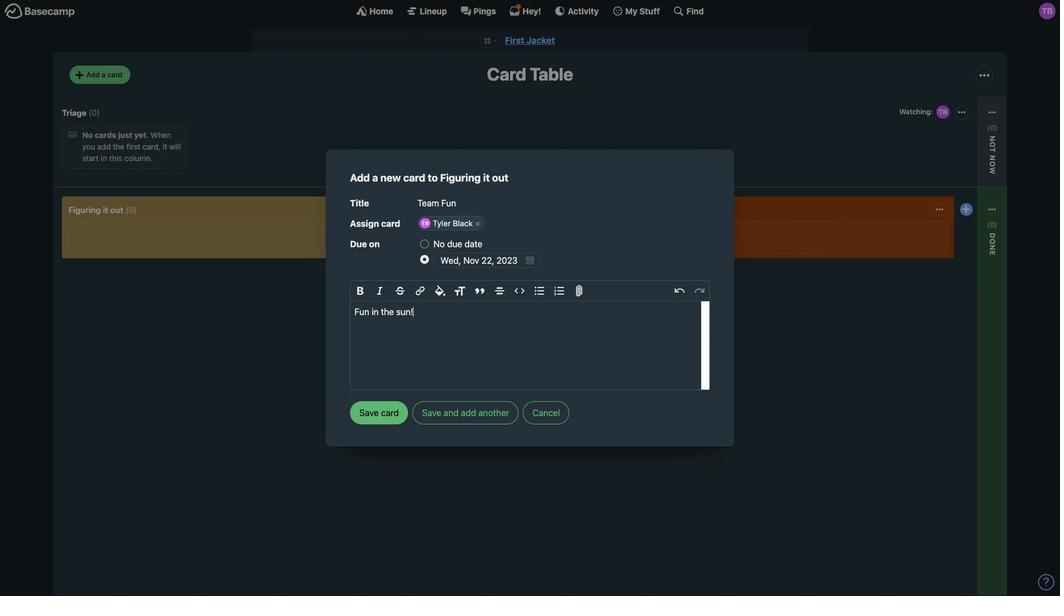 Task type: vqa. For each thing, say whether or not it's contained in the screenshot.
bottom Terry Turtle icon
no



Task type: locate. For each thing, give the bounding box(es) containing it.
no up you
[[82, 131, 93, 140]]

1 o from the top
[[989, 142, 998, 148]]

.
[[146, 131, 149, 140]]

0 horizontal spatial in
[[101, 154, 107, 163]]

1 vertical spatial a
[[373, 172, 378, 184]]

0 horizontal spatial no
[[82, 131, 93, 140]]

1 horizontal spatial in
[[372, 307, 379, 317]]

o
[[989, 142, 998, 148], [989, 161, 998, 167], [989, 239, 998, 245]]

sun!
[[396, 307, 414, 317]]

2 vertical spatial add
[[421, 298, 435, 307]]

1 vertical spatial o
[[989, 161, 998, 167]]

watching:
[[900, 107, 934, 116], [421, 229, 457, 238], [922, 242, 958, 252]]

2 vertical spatial o
[[989, 239, 998, 245]]

tyler black ×
[[433, 219, 481, 228]]

lineup link
[[407, 6, 447, 17]]

n down t
[[989, 155, 998, 161]]

0 horizontal spatial add
[[97, 142, 111, 152]]

1 horizontal spatial no
[[434, 239, 445, 249]]

None submit
[[920, 158, 997, 172], [418, 242, 496, 256], [920, 255, 997, 269], [350, 402, 409, 425], [920, 158, 997, 172], [418, 242, 496, 256], [920, 255, 997, 269], [350, 402, 409, 425]]

o up w
[[989, 142, 998, 148]]

0 vertical spatial tyler black image
[[1040, 3, 1056, 19]]

add
[[97, 142, 111, 152], [461, 408, 476, 418]]

add a new card to figuring it out
[[350, 172, 509, 184]]

home
[[370, 6, 394, 16]]

×
[[475, 219, 481, 228]]

1 horizontal spatial out
[[492, 172, 509, 184]]

1 vertical spatial the
[[381, 307, 394, 317]]

0 horizontal spatial out
[[110, 205, 123, 215]]

black
[[453, 219, 473, 228]]

no left due
[[434, 239, 445, 249]]

(0) right figuring it out link
[[126, 205, 137, 215]]

figuring it out (0)
[[69, 205, 137, 215]]

figuring
[[440, 172, 481, 184], [69, 205, 101, 215]]

0 vertical spatial add
[[97, 142, 111, 152]]

0 vertical spatial the
[[113, 142, 124, 152]]

0 horizontal spatial a
[[102, 70, 106, 79]]

new
[[381, 172, 401, 184]]

0 horizontal spatial figuring
[[69, 205, 101, 215]]

in
[[101, 154, 107, 163], [372, 307, 379, 317]]

card
[[487, 64, 527, 85]]

add up triage (0)
[[86, 70, 100, 79]]

0 vertical spatial n
[[989, 155, 998, 161]]

(0)
[[89, 108, 100, 118], [988, 123, 998, 132], [126, 205, 137, 215], [988, 220, 998, 229]]

1 horizontal spatial figuring
[[440, 172, 481, 184]]

1 horizontal spatial add
[[350, 172, 370, 184]]

a for card
[[102, 70, 106, 79]]

add for add a new card to figuring it out
[[350, 172, 370, 184]]

1 vertical spatial n
[[989, 245, 998, 251]]

0 vertical spatial no
[[82, 131, 93, 140]]

0 vertical spatial out
[[492, 172, 509, 184]]

add up title
[[350, 172, 370, 184]]

0 horizontal spatial tyler black image
[[936, 104, 951, 120]]

the inside text field
[[381, 307, 394, 317]]

color it yellow image
[[432, 265, 440, 274]]

o up e
[[989, 239, 998, 245]]

and
[[444, 408, 459, 418]]

to
[[428, 172, 438, 184]]

0 vertical spatial a
[[102, 70, 106, 79]]

tyler black image
[[1040, 3, 1056, 19], [936, 104, 951, 120]]

color it purple image
[[476, 265, 485, 274]]

in right fun
[[372, 307, 379, 317]]

1 vertical spatial watching:
[[421, 229, 457, 238]]

card inside 'link'
[[108, 70, 122, 79]]

2 o from the top
[[989, 161, 998, 167]]

1 vertical spatial out
[[110, 205, 123, 215]]

it
[[163, 142, 167, 152], [483, 172, 490, 184], [103, 205, 108, 215]]

figuring right to
[[440, 172, 481, 184]]

2 horizontal spatial add
[[421, 298, 435, 307]]

1 vertical spatial add
[[461, 408, 476, 418]]

0 vertical spatial it
[[163, 142, 167, 152]]

e
[[989, 251, 998, 256]]

no inside add it to the schedule? "option group"
[[434, 239, 445, 249]]

the
[[113, 142, 124, 152], [381, 307, 394, 317]]

2 n from the top
[[989, 245, 998, 251]]

1 horizontal spatial add
[[461, 408, 476, 418]]

1 vertical spatial no
[[434, 239, 445, 249]]

add inside button
[[461, 408, 476, 418]]

0 horizontal spatial the
[[113, 142, 124, 152]]

0 horizontal spatial it
[[103, 205, 108, 215]]

color it green image
[[432, 277, 440, 286]]

color it brown image
[[443, 277, 451, 286]]

add inside 'link'
[[86, 70, 100, 79]]

hey! button
[[510, 6, 542, 17]]

a inside 'link'
[[102, 70, 106, 79]]

the up this
[[113, 142, 124, 152]]

triage
[[62, 108, 87, 118]]

card
[[108, 70, 122, 79], [404, 172, 426, 184], [381, 219, 401, 229], [437, 298, 453, 307]]

tyler black image
[[480, 226, 496, 241]]

1 horizontal spatial a
[[373, 172, 378, 184]]

1 horizontal spatial it
[[163, 142, 167, 152]]

figuring down start
[[69, 205, 101, 215]]

o for d o n e
[[989, 239, 998, 245]]

0 horizontal spatial add
[[86, 70, 100, 79]]

add down the cards
[[97, 142, 111, 152]]

pings
[[474, 6, 496, 16]]

save and add another
[[422, 408, 510, 418]]

date
[[465, 239, 483, 249]]

my
[[626, 6, 638, 16]]

title
[[350, 198, 369, 208]]

0 vertical spatial add
[[86, 70, 100, 79]]

add down color it blue image
[[421, 298, 435, 307]]

0 vertical spatial o
[[989, 142, 998, 148]]

n down d in the right top of the page
[[989, 245, 998, 251]]

Choose date… field
[[434, 253, 541, 268]]

color it pink image
[[465, 265, 474, 274]]

1 vertical spatial figuring
[[69, 205, 101, 215]]

option group
[[418, 262, 496, 289]]

2 vertical spatial watching:
[[922, 242, 958, 252]]

add right and
[[461, 408, 476, 418]]

o for n o t n o w
[[989, 142, 998, 148]]

n o t n o w
[[989, 136, 998, 175]]

1 vertical spatial in
[[372, 307, 379, 317]]

find button
[[674, 6, 704, 17]]

card table
[[487, 64, 574, 85]]

2 vertical spatial it
[[103, 205, 108, 215]]

Describe your card here… text field
[[351, 302, 710, 390]]

add
[[86, 70, 100, 79], [350, 172, 370, 184], [421, 298, 435, 307]]

main element
[[0, 0, 1061, 22]]

n
[[989, 155, 998, 161], [989, 245, 998, 251]]

3 o from the top
[[989, 239, 998, 245]]

t
[[989, 148, 998, 153]]

no
[[82, 131, 93, 140], [434, 239, 445, 249]]

a
[[102, 70, 106, 79], [373, 172, 378, 184]]

(0) right triage link
[[89, 108, 100, 118]]

no for no cards just yet
[[82, 131, 93, 140]]

out
[[492, 172, 509, 184], [110, 205, 123, 215]]

stuff
[[640, 6, 660, 16]]

hey!
[[523, 6, 542, 16]]

cards
[[95, 131, 116, 140]]

the left sun!
[[381, 307, 394, 317]]

color it orange image
[[443, 265, 451, 274]]

just
[[118, 131, 132, 140]]

2 horizontal spatial it
[[483, 172, 490, 184]]

0 vertical spatial in
[[101, 154, 107, 163]]

1 vertical spatial add
[[350, 172, 370, 184]]

1 horizontal spatial tyler black image
[[1040, 3, 1056, 19]]

in left this
[[101, 154, 107, 163]]

o down t
[[989, 161, 998, 167]]

1 horizontal spatial the
[[381, 307, 394, 317]]



Task type: describe. For each thing, give the bounding box(es) containing it.
this
[[109, 154, 122, 163]]

in inside . when you add the first card, it will start in this column.
[[101, 154, 107, 163]]

. when you add the first card, it will start in this column.
[[82, 131, 181, 163]]

w
[[989, 167, 998, 175]]

first
[[505, 35, 525, 45]]

assign
[[350, 219, 379, 229]]

color it white image
[[420, 265, 429, 274]]

Type a card title… text field
[[418, 195, 711, 212]]

triage (0)
[[62, 108, 100, 118]]

(0) up d in the right top of the page
[[988, 220, 998, 229]]

cancel
[[533, 408, 560, 418]]

d
[[989, 233, 998, 239]]

fun
[[355, 307, 370, 317]]

first jacket link
[[505, 35, 555, 45]]

lineup
[[420, 6, 447, 16]]

figuring it out link
[[69, 205, 123, 215]]

will
[[169, 142, 181, 152]]

add a card link
[[70, 66, 130, 84]]

the inside . when you add the first card, it will start in this column.
[[113, 142, 124, 152]]

table
[[530, 64, 574, 85]]

a for new
[[373, 172, 378, 184]]

save
[[422, 408, 442, 418]]

due
[[447, 239, 463, 249]]

start
[[82, 154, 99, 163]]

pings button
[[461, 6, 496, 17]]

on
[[369, 239, 380, 249]]

due
[[350, 239, 367, 249]]

my stuff button
[[613, 6, 660, 17]]

save and add another button
[[413, 402, 519, 425]]

yet
[[134, 131, 146, 140]]

first jacket
[[505, 35, 555, 45]]

add for add card
[[421, 298, 435, 307]]

add card
[[421, 298, 453, 307]]

card,
[[143, 142, 161, 152]]

d o n e
[[989, 233, 998, 256]]

activity link
[[555, 6, 599, 17]]

add it to the schedule? option group
[[420, 237, 711, 269]]

no cards just yet
[[82, 131, 146, 140]]

1 n from the top
[[989, 155, 998, 161]]

0 vertical spatial watching:
[[900, 107, 934, 116]]

home link
[[356, 6, 394, 17]]

first
[[127, 142, 141, 152]]

tyler black image inside main element
[[1040, 3, 1056, 19]]

cancel link
[[523, 402, 570, 425]]

n
[[989, 136, 998, 142]]

0 vertical spatial figuring
[[440, 172, 481, 184]]

jacket
[[527, 35, 555, 45]]

color it red image
[[454, 265, 462, 274]]

you
[[82, 142, 95, 152]]

add for add a card
[[86, 70, 100, 79]]

color it blue image
[[420, 277, 429, 286]]

tyler
[[433, 219, 451, 228]]

triage link
[[62, 108, 87, 118]]

× link
[[472, 218, 484, 229]]

my stuff
[[626, 6, 660, 16]]

another
[[479, 408, 510, 418]]

it inside . when you add the first card, it will start in this column.
[[163, 142, 167, 152]]

add inside . when you add the first card, it will start in this column.
[[97, 142, 111, 152]]

add a card
[[86, 70, 122, 79]]

no for no due date
[[434, 239, 445, 249]]

activity
[[568, 6, 599, 16]]

(0) up the n
[[988, 123, 998, 132]]

assign card
[[350, 219, 401, 229]]

column.
[[124, 154, 153, 163]]

fun in the sun!
[[355, 307, 414, 317]]

due on
[[350, 239, 380, 249]]

when
[[151, 131, 171, 140]]

no due date
[[434, 239, 483, 249]]

add card link
[[418, 295, 496, 309]]

switch accounts image
[[4, 3, 75, 20]]

in inside text field
[[372, 307, 379, 317]]

find
[[687, 6, 704, 16]]

1 vertical spatial it
[[483, 172, 490, 184]]

1 vertical spatial tyler black image
[[936, 104, 951, 120]]



